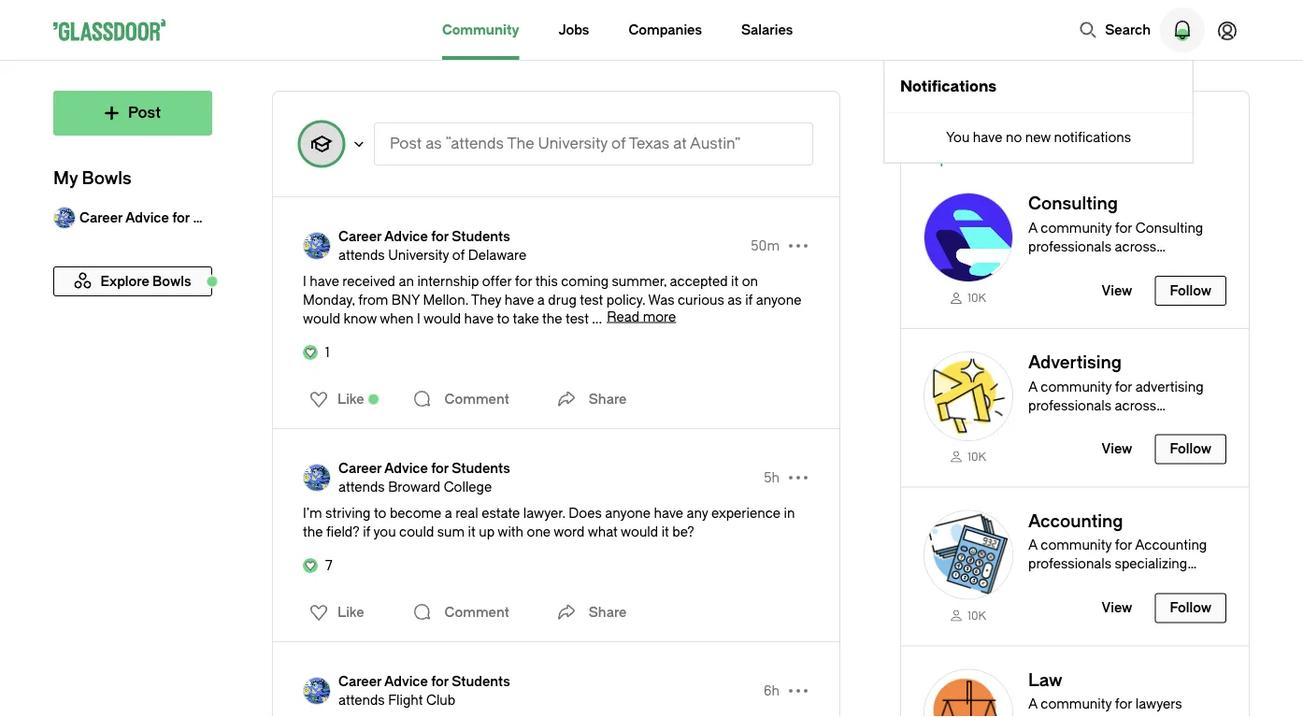 Task type: locate. For each thing, give the bounding box(es) containing it.
as inside button
[[426, 135, 442, 152]]

1 attends from the top
[[338, 247, 385, 263]]

0 vertical spatial if
[[745, 292, 753, 308]]

1 companies from the top
[[1028, 258, 1098, 273]]

0 horizontal spatial university
[[388, 247, 449, 263]]

1 vertical spatial consulting
[[1136, 220, 1203, 236]]

university inside button
[[538, 135, 608, 152]]

coming
[[561, 273, 609, 289]]

0 vertical spatial consulting
[[1028, 194, 1118, 214]]

2 companies from the top
[[1028, 416, 1098, 432]]

2 like button from the top
[[298, 597, 370, 627]]

i
[[303, 273, 306, 289], [417, 311, 420, 326]]

the
[[542, 311, 562, 326], [303, 524, 323, 539]]

companies
[[1028, 258, 1098, 273], [1028, 416, 1098, 432]]

2 attends from the top
[[338, 479, 385, 495]]

it left be?
[[662, 524, 669, 539]]

test up ...
[[580, 292, 603, 308]]

1 vertical spatial across
[[1115, 398, 1156, 413]]

1 horizontal spatial you
[[1046, 114, 1086, 140]]

law
[[1028, 670, 1062, 690]]

become
[[390, 505, 442, 521]]

image for post author image
[[303, 232, 331, 260], [303, 464, 331, 492], [303, 677, 331, 705]]

image for post author image for career advice for students attends flight club
[[303, 677, 331, 705]]

2 horizontal spatial would
[[621, 524, 658, 539]]

salaries
[[741, 22, 793, 37]]

my bowls
[[53, 169, 131, 188]]

post
[[390, 135, 422, 152]]

a for consulting
[[1028, 220, 1037, 236]]

0 vertical spatial community
[[1041, 220, 1112, 236]]

3 attends from the top
[[338, 692, 385, 708]]

a inside law a community for lawyers across industries to shar
[[1028, 696, 1037, 712]]

1 like from the top
[[337, 391, 364, 407]]

1 horizontal spatial the
[[542, 311, 562, 326]]

career inside career advice for students attends flight club
[[338, 674, 382, 689]]

7
[[325, 558, 332, 573]]

estate
[[482, 505, 520, 521]]

professionals inside advertising a community for advertising professionals across companies
[[1028, 398, 1112, 413]]

0 vertical spatial companies
[[1028, 258, 1098, 273]]

anyone
[[756, 292, 801, 308], [605, 505, 651, 521]]

advice up flight
[[384, 674, 428, 689]]

students inside career advice for students attends broward college
[[452, 460, 510, 476]]

image for post author image for career advice for students attends broward college
[[303, 464, 331, 492]]

0 vertical spatial anyone
[[756, 292, 801, 308]]

0 horizontal spatial as
[[426, 135, 442, 152]]

test left ...
[[566, 311, 589, 326]]

1 vertical spatial comment
[[445, 604, 509, 620]]

attends for career advice for students attends university of delaware
[[338, 247, 385, 263]]

across inside advertising a community for advertising professionals across companies
[[1115, 398, 1156, 413]]

advice up an
[[384, 229, 428, 244]]

0 vertical spatial a
[[1028, 220, 1037, 236]]

0 vertical spatial share button
[[551, 380, 627, 418]]

the down 'drug'
[[542, 311, 562, 326]]

companies for consulting
[[1028, 258, 1098, 273]]

0 vertical spatial 10k link
[[924, 290, 1013, 305]]

1 vertical spatial anyone
[[605, 505, 651, 521]]

1 vertical spatial like button
[[298, 597, 370, 627]]

5h
[[764, 470, 780, 485]]

1 vertical spatial like
[[337, 604, 364, 620]]

attends up "received"
[[338, 247, 385, 263]]

0 horizontal spatial would
[[303, 311, 340, 326]]

new
[[1025, 129, 1051, 145]]

to down lawyers
[[1137, 715, 1150, 717]]

have up be?
[[654, 505, 683, 521]]

experience
[[711, 505, 781, 521]]

drug
[[548, 292, 577, 308]]

advice up broward
[[384, 460, 428, 476]]

career advice for students link for career advice for students attends flight club
[[338, 672, 510, 691]]

it left up
[[468, 524, 476, 539]]

1 horizontal spatial anyone
[[756, 292, 801, 308]]

to inside law a community for lawyers across industries to shar
[[1137, 715, 1150, 717]]

across for advertising
[[1115, 398, 1156, 413]]

0 horizontal spatial to
[[374, 505, 387, 521]]

1 vertical spatial of
[[452, 247, 465, 263]]

university up an
[[388, 247, 449, 263]]

2 a from the top
[[1028, 379, 1037, 394]]

1 image for post author image from the top
[[303, 232, 331, 260]]

1 vertical spatial a
[[445, 505, 452, 521]]

0 vertical spatial you
[[1046, 114, 1086, 140]]

1 horizontal spatial to
[[497, 311, 510, 326]]

you left could
[[373, 524, 396, 539]]

would
[[303, 311, 340, 326], [423, 311, 461, 326], [621, 524, 658, 539]]

community
[[442, 22, 519, 37]]

0 horizontal spatial if
[[363, 524, 370, 539]]

1 comment from the top
[[445, 391, 509, 407]]

university right the
[[538, 135, 608, 152]]

for inside career advice for students attends broward college
[[431, 460, 449, 476]]

lawyers
[[1136, 696, 1182, 712]]

2 vertical spatial across
[[1028, 715, 1070, 717]]

0 vertical spatial like
[[337, 391, 364, 407]]

comment
[[445, 391, 509, 407], [445, 604, 509, 620]]

comment button down sum
[[407, 594, 514, 631]]

comment button
[[407, 380, 514, 418], [407, 594, 514, 631]]

the
[[507, 135, 534, 152]]

if right field?
[[363, 524, 370, 539]]

as
[[426, 135, 442, 152], [728, 292, 742, 308]]

2 vertical spatial image for post author image
[[303, 677, 331, 705]]

of inside the career advice for students attends university of delaware
[[452, 247, 465, 263]]

0 horizontal spatial the
[[303, 524, 323, 539]]

if inside 'i'm striving to become a real estate lawyer. does anyone have any experience in the field? if you could sum it up with one word what would it be?'
[[363, 524, 370, 539]]

advice inside career advice for students attends broward college
[[384, 460, 428, 476]]

1 vertical spatial to
[[374, 505, 387, 521]]

1 vertical spatial attends
[[338, 479, 385, 495]]

1 vertical spatial i
[[417, 311, 420, 326]]

0 vertical spatial share
[[589, 391, 627, 407]]

as inside i have received an internship offer for this coming summer, accepted it on monday, from bny mellon. they have a drug test policy. was curious as if anyone would know when i would have to take the test ...
[[728, 292, 742, 308]]

1 vertical spatial community
[[1041, 379, 1112, 394]]

1 vertical spatial professionals
[[1028, 398, 1112, 413]]

professionals down explore all bowls 'link'
[[1028, 239, 1112, 254]]

across inside consulting a community for consulting professionals across companies
[[1115, 239, 1156, 254]]

like for 2nd like button from the bottom
[[337, 391, 364, 407]]

students for career advice for students attends university of delaware
[[452, 229, 510, 244]]

attends inside career advice for students attends flight club
[[338, 692, 385, 708]]

2 horizontal spatial it
[[731, 273, 739, 289]]

1 share from the top
[[589, 391, 627, 407]]

0 horizontal spatial bowls
[[82, 169, 131, 188]]

1 vertical spatial the
[[303, 524, 323, 539]]

comment for college
[[445, 604, 509, 620]]

3 image for bowl image from the top
[[924, 510, 1013, 600]]

image for post author image up monday,
[[303, 232, 331, 260]]

community
[[1041, 220, 1112, 236], [1041, 379, 1112, 394], [1041, 696, 1112, 712]]

students inside career advice for students attends flight club
[[452, 674, 510, 689]]

1 horizontal spatial if
[[745, 292, 753, 308]]

like button down 7
[[298, 597, 370, 627]]

1 horizontal spatial as
[[728, 292, 742, 308]]

like
[[337, 391, 364, 407], [337, 604, 364, 620]]

0 vertical spatial a
[[537, 292, 545, 308]]

a inside advertising a community for advertising professionals across companies
[[1028, 379, 1037, 394]]

1 vertical spatial you
[[373, 524, 396, 539]]

advice inside career advice for students attends flight club
[[384, 674, 428, 689]]

have
[[973, 129, 1003, 145], [310, 273, 339, 289], [505, 292, 534, 308], [464, 311, 494, 326], [654, 505, 683, 521]]

advice for career advice for students
[[125, 210, 169, 225]]

an
[[399, 273, 414, 289]]

for inside career advice for students attends flight club
[[431, 674, 449, 689]]

community for advertising
[[1041, 379, 1112, 394]]

search button
[[1070, 11, 1160, 49]]

1 horizontal spatial it
[[662, 524, 669, 539]]

2 vertical spatial 10k link
[[924, 607, 1013, 623]]

companies inside consulting a community for consulting professionals across companies
[[1028, 258, 1098, 273]]

1 vertical spatial comment button
[[407, 594, 514, 631]]

2 comment button from the top
[[407, 594, 514, 631]]

attends left flight
[[338, 692, 385, 708]]

0 vertical spatial comment
[[445, 391, 509, 407]]

image for post author image left flight
[[303, 677, 331, 705]]

would right what
[[621, 524, 658, 539]]

consulting
[[1028, 194, 1118, 214], [1136, 220, 1203, 236]]

share
[[589, 391, 627, 407], [589, 604, 627, 620]]

career advice for students link up club
[[338, 672, 510, 691]]

as right post
[[426, 135, 442, 152]]

3 10k from the top
[[968, 609, 986, 622]]

would down mellon. at left
[[423, 311, 461, 326]]

2 vertical spatial attends
[[338, 692, 385, 708]]

2 vertical spatial a
[[1028, 696, 1037, 712]]

comment down up
[[445, 604, 509, 620]]

career advice for students link up broward
[[338, 459, 510, 478]]

0 horizontal spatial you
[[373, 524, 396, 539]]

image for bowl image
[[924, 193, 1013, 282], [924, 351, 1013, 441], [924, 510, 1013, 600], [924, 669, 1013, 717]]

50m
[[751, 238, 780, 253]]

jobs link
[[558, 0, 589, 60]]

bowls right my
[[82, 169, 131, 188]]

career inside career advice for students attends broward college
[[338, 460, 382, 476]]

to right striving
[[374, 505, 387, 521]]

companies inside advertising a community for advertising professionals across companies
[[1028, 416, 1098, 432]]

a down explore all bowls 'link'
[[1028, 220, 1037, 236]]

1 horizontal spatial i
[[417, 311, 420, 326]]

of up "internship"
[[452, 247, 465, 263]]

1 vertical spatial companies
[[1028, 416, 1098, 432]]

i up monday,
[[303, 273, 306, 289]]

career inside the career advice for students attends university of delaware
[[338, 229, 382, 244]]

0 vertical spatial attends
[[338, 247, 385, 263]]

anyone inside 'i'm striving to become a real estate lawyer. does anyone have any experience in the field? if you could sum it up with one word what would it be?'
[[605, 505, 651, 521]]

0 vertical spatial university
[[538, 135, 608, 152]]

4 image for bowl image from the top
[[924, 669, 1013, 717]]

1 vertical spatial bowls
[[82, 169, 131, 188]]

share down what
[[589, 604, 627, 620]]

career for career advice for students attends broward college
[[338, 460, 382, 476]]

2 10k link from the top
[[924, 448, 1013, 464]]

attends for career advice for students attends broward college
[[338, 479, 385, 495]]

0 vertical spatial comment button
[[407, 380, 514, 418]]

1 vertical spatial a
[[1028, 379, 1037, 394]]

2 share button from the top
[[551, 594, 627, 631]]

1 horizontal spatial university
[[538, 135, 608, 152]]

image for bowl image for consulting
[[924, 193, 1013, 282]]

you
[[1046, 114, 1086, 140], [373, 524, 396, 539]]

attends inside career advice for students attends broward college
[[338, 479, 385, 495]]

1 horizontal spatial bowls
[[995, 151, 1033, 166]]

consulting a community for consulting professionals across companies
[[1028, 194, 1203, 273]]

like button
[[298, 384, 370, 414], [298, 597, 370, 627]]

1 share button from the top
[[551, 380, 627, 418]]

career advice for students attends broward college
[[338, 460, 510, 495]]

could
[[399, 524, 434, 539]]

2 professionals from the top
[[1028, 398, 1112, 413]]

no
[[1006, 129, 1022, 145]]

0 horizontal spatial a
[[445, 505, 452, 521]]

the inside i have received an internship offer for this coming summer, accepted it on monday, from bny mellon. they have a drug test policy. was curious as if anyone would know when i would have to take the test ...
[[542, 311, 562, 326]]

career advice for students link up "internship"
[[338, 227, 527, 246]]

community down advertising
[[1041, 379, 1112, 394]]

2 vertical spatial community
[[1041, 696, 1112, 712]]

i have received an internship offer for this coming summer, accepted it on monday, from bny mellon. they have a drug test policy. was curious as if anyone would know when i would have to take the test ...
[[303, 273, 801, 326]]

a inside consulting a community for consulting professionals across companies
[[1028, 220, 1037, 236]]

career advice for students link
[[53, 199, 251, 237], [338, 227, 527, 246], [338, 459, 510, 478], [338, 672, 510, 691]]

lawyer.
[[523, 505, 565, 521]]

you up explore all bowls 'link'
[[1046, 114, 1086, 140]]

career
[[79, 210, 123, 225], [338, 229, 382, 244], [338, 460, 382, 476], [338, 674, 382, 689]]

2 horizontal spatial to
[[1137, 715, 1150, 717]]

...
[[592, 311, 602, 326]]

0 vertical spatial image for post author image
[[303, 232, 331, 260]]

i right the when
[[417, 311, 420, 326]]

to inside 'i'm striving to become a real estate lawyer. does anyone have any experience in the field? if you could sum it up with one word what would it be?'
[[374, 505, 387, 521]]

0 vertical spatial the
[[542, 311, 562, 326]]

1 horizontal spatial a
[[537, 292, 545, 308]]

0 horizontal spatial it
[[468, 524, 476, 539]]

2 community from the top
[[1041, 379, 1112, 394]]

1 vertical spatial 10k link
[[924, 448, 1013, 464]]

like button down the 1
[[298, 384, 370, 414]]

post as "attends the university of texas at austin"
[[390, 135, 741, 152]]

0 vertical spatial as
[[426, 135, 442, 152]]

10k link
[[924, 290, 1013, 305], [924, 448, 1013, 464], [924, 607, 1013, 623]]

a
[[1028, 220, 1037, 236], [1028, 379, 1037, 394], [1028, 696, 1037, 712]]

1 vertical spatial university
[[388, 247, 449, 263]]

anyone up what
[[605, 505, 651, 521]]

2 image for bowl image from the top
[[924, 351, 1013, 441]]

would down monday,
[[303, 311, 340, 326]]

attends
[[338, 247, 385, 263], [338, 479, 385, 495], [338, 692, 385, 708]]

career for career advice for students attends university of delaware
[[338, 229, 382, 244]]

for inside consulting a community for consulting professionals across companies
[[1115, 220, 1132, 236]]

if down on
[[745, 292, 753, 308]]

2 share from the top
[[589, 604, 627, 620]]

of inside button
[[611, 135, 626, 152]]

bowls
[[995, 151, 1033, 166], [82, 169, 131, 188]]

attends up striving
[[338, 479, 385, 495]]

1 vertical spatial share
[[589, 604, 627, 620]]

1 image for bowl image from the top
[[924, 193, 1013, 282]]

0 vertical spatial professionals
[[1028, 239, 1112, 254]]

a left real
[[445, 505, 452, 521]]

anyone down on
[[756, 292, 801, 308]]

was
[[648, 292, 675, 308]]

0 vertical spatial of
[[611, 135, 626, 152]]

0 horizontal spatial anyone
[[605, 505, 651, 521]]

share button down ...
[[551, 380, 627, 418]]

share down ...
[[589, 391, 627, 407]]

notifications
[[1054, 129, 1131, 145]]

have down they
[[464, 311, 494, 326]]

1 horizontal spatial consulting
[[1136, 220, 1203, 236]]

1 comment button from the top
[[407, 380, 514, 418]]

bowls down the no
[[995, 151, 1033, 166]]

1 vertical spatial share button
[[551, 594, 627, 631]]

10k
[[968, 291, 986, 305], [968, 450, 986, 463], [968, 609, 986, 622]]

across
[[1115, 239, 1156, 254], [1115, 398, 1156, 413], [1028, 715, 1070, 717]]

0 vertical spatial bowls
[[995, 151, 1033, 166]]

community up industries
[[1041, 696, 1112, 712]]

3 image for post author image from the top
[[303, 677, 331, 705]]

advice down 'my bowls'
[[125, 210, 169, 225]]

comment up college at the bottom of page
[[445, 391, 509, 407]]

0 horizontal spatial i
[[303, 273, 306, 289]]

0 vertical spatial to
[[497, 311, 510, 326]]

like down field?
[[337, 604, 364, 620]]

like down know
[[337, 391, 364, 407]]

professionals down advertising
[[1028, 398, 1112, 413]]

advice inside the career advice for students attends university of delaware
[[384, 229, 428, 244]]

a down law
[[1028, 696, 1037, 712]]

share button down what
[[551, 594, 627, 631]]

1 vertical spatial 10k
[[968, 450, 986, 463]]

the down i'm
[[303, 524, 323, 539]]

1 a from the top
[[1028, 220, 1037, 236]]

0 horizontal spatial of
[[452, 247, 465, 263]]

striving
[[325, 505, 371, 521]]

would inside 'i'm striving to become a real estate lawyer. does anyone have any experience in the field? if you could sum it up with one word what would it be?'
[[621, 524, 658, 539]]

0 vertical spatial across
[[1115, 239, 1156, 254]]

a down advertising
[[1028, 379, 1037, 394]]

career for career advice for students attends flight club
[[338, 674, 382, 689]]

2 vertical spatial to
[[1137, 715, 1150, 717]]

a
[[537, 292, 545, 308], [445, 505, 452, 521]]

community down explore all bowls 'link'
[[1041, 220, 1112, 236]]

a for advertising
[[1028, 379, 1037, 394]]

0 horizontal spatial consulting
[[1028, 194, 1118, 214]]

you have no new notifications
[[946, 129, 1131, 145]]

students inside the career advice for students attends university of delaware
[[452, 229, 510, 244]]

community inside advertising a community for advertising professionals across companies
[[1041, 379, 1112, 394]]

1 vertical spatial as
[[728, 292, 742, 308]]

comment button for of
[[407, 380, 514, 418]]

1 horizontal spatial of
[[611, 135, 626, 152]]

career advice for students link for career advice for students attends broward college
[[338, 459, 510, 478]]

toogle identity image
[[299, 122, 344, 166]]

1 vertical spatial if
[[363, 524, 370, 539]]

to left take
[[497, 311, 510, 326]]

community inside law a community for lawyers across industries to shar
[[1041, 696, 1112, 712]]

1 10k link from the top
[[924, 290, 1013, 305]]

1 community from the top
[[1041, 220, 1112, 236]]

career for career advice for students
[[79, 210, 123, 225]]

it left on
[[731, 273, 739, 289]]

2 10k from the top
[[968, 450, 986, 463]]

0 vertical spatial 10k
[[968, 291, 986, 305]]

attends inside the career advice for students attends university of delaware
[[338, 247, 385, 263]]

community for consulting
[[1041, 220, 1112, 236]]

as right curious
[[728, 292, 742, 308]]

1 professionals from the top
[[1028, 239, 1112, 254]]

1 10k from the top
[[968, 291, 986, 305]]

a down this
[[537, 292, 545, 308]]

all
[[975, 151, 992, 166]]

image for post author image up i'm
[[303, 464, 331, 492]]

2 image for post author image from the top
[[303, 464, 331, 492]]

0 vertical spatial like button
[[298, 384, 370, 414]]

comment button up career advice for students attends broward college
[[407, 380, 514, 418]]

2 comment from the top
[[445, 604, 509, 620]]

curious
[[678, 292, 724, 308]]

attends for career advice for students attends flight club
[[338, 692, 385, 708]]

community inside consulting a community for consulting professionals across companies
[[1041, 220, 1112, 236]]

2 like from the top
[[337, 604, 364, 620]]

of left texas
[[611, 135, 626, 152]]

take
[[513, 311, 539, 326]]

professionals inside consulting a community for consulting professionals across companies
[[1028, 239, 1112, 254]]

3 community from the top
[[1041, 696, 1112, 712]]

3 a from the top
[[1028, 696, 1037, 712]]

a for law
[[1028, 696, 1037, 712]]

1 vertical spatial image for post author image
[[303, 464, 331, 492]]

2 vertical spatial 10k
[[968, 609, 986, 622]]



Task type: vqa. For each thing, say whether or not it's contained in the screenshot.
1st A from the bottom of the page
yes



Task type: describe. For each thing, give the bounding box(es) containing it.
i'm striving to become a real estate lawyer. does anyone have any experience in the field? if you could sum it up with one word what would it be?
[[303, 505, 795, 539]]

on
[[742, 273, 758, 289]]

share button for career advice for students attends broward college
[[551, 594, 627, 631]]

image for bowl image for accounting
[[924, 510, 1013, 600]]

austin"
[[690, 135, 741, 152]]

summer,
[[612, 273, 667, 289]]

advice for career advice for students attends university of delaware
[[384, 229, 428, 244]]

advice for career advice for students attends broward college
[[384, 460, 428, 476]]

monday,
[[303, 292, 355, 308]]

explore
[[924, 151, 972, 166]]

have inside 'i'm striving to become a real estate lawyer. does anyone have any experience in the field? if you could sum it up with one word what would it be?'
[[654, 505, 683, 521]]

bny
[[391, 292, 420, 308]]

field?
[[326, 524, 360, 539]]

college
[[444, 479, 492, 495]]

"attends
[[445, 135, 504, 152]]

like for 1st like button from the bottom of the page
[[337, 604, 364, 620]]

career advice for students link down 'my bowls'
[[53, 199, 251, 237]]

1 like button from the top
[[298, 384, 370, 414]]

policy.
[[606, 292, 645, 308]]

advertising a community for advertising professionals across companies
[[1028, 353, 1204, 432]]

advertising
[[1028, 353, 1122, 372]]

law a community for lawyers across industries to shar
[[1028, 670, 1190, 717]]

read
[[607, 309, 640, 324]]

from
[[358, 292, 388, 308]]

10k for consulting
[[968, 291, 986, 305]]

you inside 'i'm striving to become a real estate lawyer. does anyone have any experience in the field? if you could sum it up with one word what would it be?'
[[373, 524, 396, 539]]

industries
[[1073, 715, 1134, 717]]

word
[[554, 524, 585, 539]]

broward
[[388, 479, 440, 495]]

companies
[[629, 22, 702, 37]]

0 vertical spatial test
[[580, 292, 603, 308]]

students for career advice for students
[[193, 210, 251, 225]]

career advice for students attends university of delaware
[[338, 229, 527, 263]]

50m link
[[751, 237, 780, 255]]

one
[[527, 524, 551, 539]]

anyone inside i have received an internship offer for this coming summer, accepted it on monday, from bny mellon. they have a drug test policy. was curious as if anyone would know when i would have to take the test ...
[[756, 292, 801, 308]]

know
[[344, 311, 377, 326]]

1
[[325, 344, 330, 360]]

explore all bowls
[[924, 151, 1033, 166]]

you
[[946, 129, 970, 145]]

3 10k link from the top
[[924, 607, 1013, 623]]

for inside law a community for lawyers across industries to shar
[[1115, 696, 1132, 712]]

read more
[[607, 309, 676, 324]]

texas
[[629, 135, 670, 152]]

flight
[[388, 692, 423, 708]]

delaware
[[468, 247, 527, 263]]

for inside advertising a community for advertising professionals across companies
[[1115, 379, 1132, 394]]

across inside law a community for lawyers across industries to shar
[[1028, 715, 1070, 717]]

5h link
[[764, 468, 780, 487]]

a inside 'i'm striving to become a real estate lawyer. does anyone have any experience in the field? if you could sum it up with one word what would it be?'
[[445, 505, 452, 521]]

have up all
[[973, 129, 1003, 145]]

be?
[[672, 524, 694, 539]]

offer
[[482, 273, 512, 289]]

does
[[569, 505, 602, 521]]

in
[[784, 505, 795, 521]]

10k link for advertising
[[924, 448, 1013, 464]]

mellon.
[[423, 292, 468, 308]]

it inside i have received an internship offer for this coming summer, accepted it on monday, from bny mellon. they have a drug test policy. was curious as if anyone would know when i would have to take the test ...
[[731, 273, 739, 289]]

bowls™
[[924, 114, 1006, 140]]

post as "attends the university of texas at austin" button
[[374, 122, 813, 165]]

advice for career advice for students attends flight club
[[384, 674, 428, 689]]

the inside 'i'm striving to become a real estate lawyer. does anyone have any experience in the field? if you could sum it up with one word what would it be?'
[[303, 524, 323, 539]]

more
[[643, 309, 676, 324]]

bowls inside 'link'
[[995, 151, 1033, 166]]

my
[[53, 169, 78, 188]]

1 horizontal spatial would
[[423, 311, 461, 326]]

share for career advice for students attends broward college
[[589, 604, 627, 620]]

accepted
[[670, 273, 728, 289]]

real
[[455, 505, 478, 521]]

search
[[1105, 22, 1151, 37]]

read more button
[[607, 309, 676, 324]]

they
[[471, 292, 501, 308]]

6h link
[[764, 681, 780, 700]]

received
[[342, 273, 395, 289]]

share button for career advice for students attends university of delaware
[[551, 380, 627, 418]]

10k for advertising
[[968, 450, 986, 463]]

for inside the career advice for students attends university of delaware
[[431, 229, 449, 244]]

at
[[673, 135, 687, 152]]

career advice for students
[[79, 210, 251, 225]]

share for career advice for students attends university of delaware
[[589, 391, 627, 407]]

internship
[[417, 273, 479, 289]]

for inside i have received an internship offer for this coming summer, accepted it on monday, from bny mellon. they have a drug test policy. was curious as if anyone would know when i would have to take the test ...
[[515, 273, 532, 289]]

with
[[498, 524, 524, 539]]

a inside i have received an internship offer for this coming summer, accepted it on monday, from bny mellon. they have a drug test policy. was curious as if anyone would know when i would have to take the test ...
[[537, 292, 545, 308]]

companies for advertising
[[1028, 416, 1098, 432]]

have up monday,
[[310, 273, 339, 289]]

what
[[588, 524, 618, 539]]

when
[[380, 311, 414, 326]]

i'm
[[303, 505, 322, 521]]

to inside i have received an internship offer for this coming summer, accepted it on monday, from bny mellon. they have a drug test policy. was curious as if anyone would know when i would have to take the test ...
[[497, 311, 510, 326]]

across for consulting
[[1115, 239, 1156, 254]]

if inside i have received an internship offer for this coming summer, accepted it on monday, from bny mellon. they have a drug test policy. was curious as if anyone would know when i would have to take the test ...
[[745, 292, 753, 308]]

this
[[535, 273, 558, 289]]

up
[[479, 524, 495, 539]]

community link
[[442, 0, 519, 60]]

students for career advice for students attends flight club
[[452, 674, 510, 689]]

1 vertical spatial test
[[566, 311, 589, 326]]

salaries link
[[741, 0, 793, 60]]

companies link
[[629, 0, 702, 60]]

club
[[426, 692, 455, 708]]

professionals for advertising
[[1028, 398, 1112, 413]]

sum
[[437, 524, 465, 539]]

image for bowl image for advertising
[[924, 351, 1013, 441]]

image for post author image for career advice for students attends university of delaware
[[303, 232, 331, 260]]

comment for of
[[445, 391, 509, 407]]

0 vertical spatial i
[[303, 273, 306, 289]]

accounting
[[1028, 511, 1123, 531]]

have up take
[[505, 292, 534, 308]]

career advice for students attends flight club
[[338, 674, 510, 708]]

bowls™ for you
[[924, 114, 1086, 140]]

advertising
[[1136, 379, 1204, 394]]

10k link for consulting
[[924, 290, 1013, 305]]

professionals for consulting
[[1028, 239, 1112, 254]]

6h
[[764, 683, 780, 698]]

community for law
[[1041, 696, 1112, 712]]

notifications
[[900, 78, 997, 95]]

career advice for students link for career advice for students attends university of delaware
[[338, 227, 527, 246]]

comment button for college
[[407, 594, 514, 631]]

university inside the career advice for students attends university of delaware
[[388, 247, 449, 263]]

any
[[687, 505, 708, 521]]

students for career advice for students attends broward college
[[452, 460, 510, 476]]

jobs
[[558, 22, 589, 37]]



